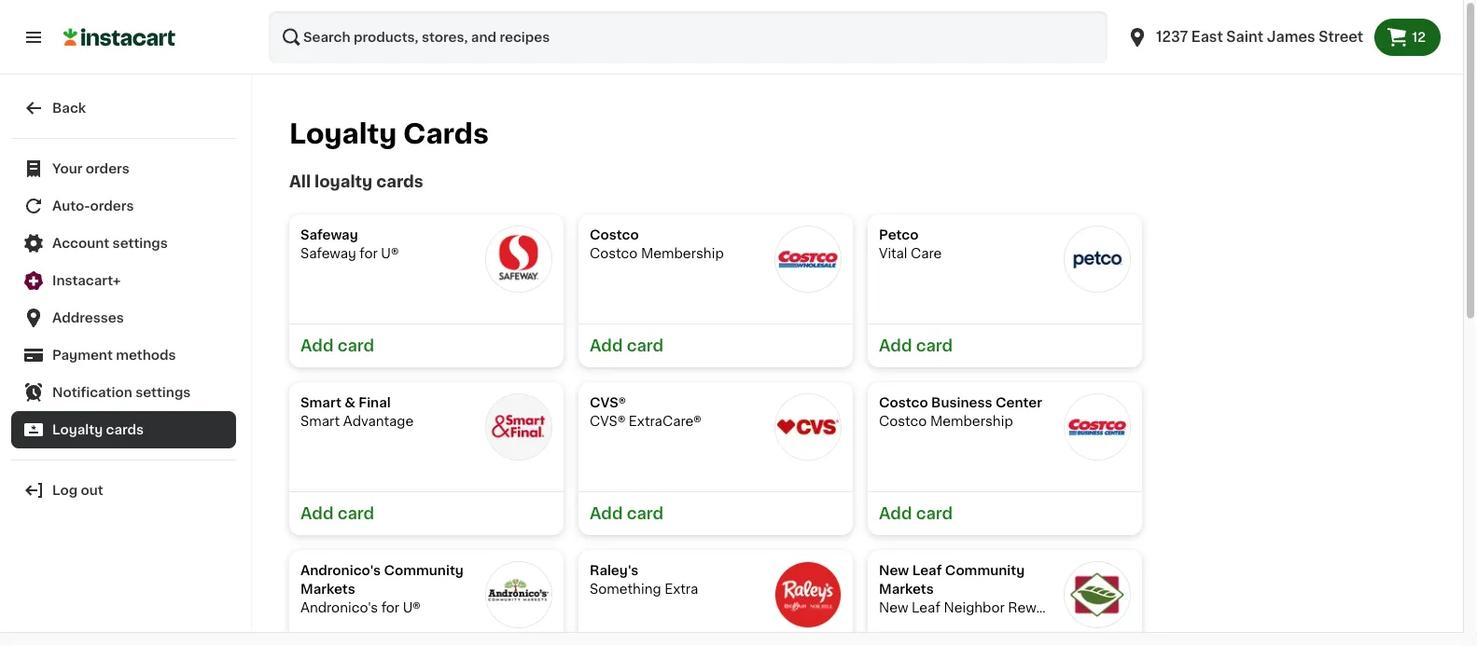 Task type: vqa. For each thing, say whether or not it's contained in the screenshot.
2nd CVS® from the bottom
yes



Task type: locate. For each thing, give the bounding box(es) containing it.
0 horizontal spatial cards
[[106, 424, 144, 437]]

settings
[[113, 237, 168, 250], [135, 386, 191, 399]]

cvs®
[[590, 397, 626, 410], [590, 415, 626, 428]]

&
[[345, 397, 356, 410]]

extracare®
[[629, 415, 702, 428]]

add card button up extracare® on the bottom of the page
[[579, 324, 853, 368]]

instacart+ link
[[11, 262, 236, 300]]

smart
[[301, 397, 341, 410], [301, 415, 340, 428]]

andronico's community markets image
[[485, 562, 553, 629]]

12 button
[[1375, 19, 1441, 56]]

orders
[[86, 162, 130, 175], [90, 200, 134, 213]]

membership
[[641, 247, 724, 260], [930, 415, 1013, 428]]

1 new from the top
[[879, 565, 909, 578]]

1 markets from the left
[[301, 583, 355, 596]]

card up the raley's
[[627, 506, 664, 522]]

new
[[879, 565, 909, 578], [879, 602, 909, 615]]

1 vertical spatial leaf
[[912, 602, 941, 615]]

smart left &
[[301, 397, 341, 410]]

1 community from the left
[[384, 565, 464, 578]]

orders for auto-orders
[[90, 200, 134, 213]]

1 horizontal spatial community
[[945, 565, 1025, 578]]

0 vertical spatial safeway
[[301, 229, 358, 242]]

add for costco costco membership
[[590, 338, 623, 354]]

1 horizontal spatial loyalty
[[289, 121, 397, 147]]

1 vertical spatial for
[[381, 602, 400, 615]]

settings inside notification settings link
[[135, 386, 191, 399]]

1 horizontal spatial for
[[381, 602, 400, 615]]

add for safeway safeway for u®
[[301, 338, 334, 354]]

add card button up 'final'
[[289, 324, 564, 368]]

1 horizontal spatial membership
[[930, 415, 1013, 428]]

add card for smart & final smart advantage
[[301, 506, 374, 522]]

card for &
[[338, 506, 374, 522]]

something
[[590, 583, 661, 596]]

card up cvs® cvs® extracare®
[[627, 338, 664, 354]]

add card button up andronico's community markets andronico's for u®
[[289, 492, 564, 536]]

2 cvs® from the top
[[590, 415, 626, 428]]

add card button for costco business center costco membership
[[868, 492, 1142, 536]]

safeway
[[301, 229, 358, 242], [301, 247, 356, 260]]

2 markets from the left
[[879, 583, 934, 596]]

card up andronico's community markets andronico's for u®
[[338, 506, 374, 522]]

add for smart & final smart advantage
[[301, 506, 334, 522]]

your orders
[[52, 162, 130, 175]]

for
[[360, 247, 378, 260], [381, 602, 400, 615]]

settings down the methods
[[135, 386, 191, 399]]

add card button up the extra
[[579, 492, 853, 536]]

0 vertical spatial cvs®
[[590, 397, 626, 410]]

1 vertical spatial smart
[[301, 415, 340, 428]]

costco business center image
[[1064, 394, 1131, 461]]

costco
[[590, 229, 639, 242], [590, 247, 638, 260], [879, 397, 928, 410], [879, 415, 927, 428]]

your
[[52, 162, 83, 175]]

new leaf community markets new leaf neighbor rewards
[[879, 565, 1065, 615]]

orders for your orders
[[86, 162, 130, 175]]

0 horizontal spatial u®
[[381, 247, 399, 260]]

cards
[[376, 174, 424, 190], [106, 424, 144, 437]]

0 horizontal spatial community
[[384, 565, 464, 578]]

1 safeway from the top
[[301, 229, 358, 242]]

0 vertical spatial new
[[879, 565, 909, 578]]

community
[[384, 565, 464, 578], [945, 565, 1025, 578]]

petco
[[879, 229, 919, 242]]

0 vertical spatial loyalty
[[289, 121, 397, 147]]

add card button for smart & final smart advantage
[[289, 492, 564, 536]]

instacart logo image
[[63, 26, 175, 49]]

raley's
[[590, 565, 639, 578]]

payment methods link
[[11, 337, 236, 374]]

card
[[338, 338, 374, 354], [627, 338, 664, 354], [916, 338, 953, 354], [338, 506, 374, 522], [627, 506, 664, 522], [916, 506, 953, 522]]

methods
[[116, 349, 176, 362]]

add card button up center
[[868, 324, 1142, 368]]

settings inside account settings link
[[113, 237, 168, 250]]

1 vertical spatial new
[[879, 602, 909, 615]]

cards down loyalty cards
[[376, 174, 424, 190]]

cvs® left extracare® on the bottom of the page
[[590, 415, 626, 428]]

card up new leaf community markets new leaf neighbor rewards
[[916, 506, 953, 522]]

0 vertical spatial leaf
[[912, 565, 942, 578]]

petco image
[[1064, 226, 1131, 293]]

smart & final smart advantage
[[301, 397, 414, 428]]

0 horizontal spatial loyalty
[[52, 424, 103, 437]]

add for petco vital care
[[879, 338, 912, 354]]

care
[[911, 247, 942, 260]]

0 horizontal spatial for
[[360, 247, 378, 260]]

cards
[[403, 121, 489, 147]]

raley's image
[[775, 562, 842, 629]]

settings for account settings
[[113, 237, 168, 250]]

2 community from the left
[[945, 565, 1025, 578]]

card for safeway
[[338, 338, 374, 354]]

add
[[301, 338, 334, 354], [590, 338, 623, 354], [879, 338, 912, 354], [301, 506, 334, 522], [590, 506, 623, 522], [879, 506, 912, 522]]

loyalty down notification
[[52, 424, 103, 437]]

orders up auto-orders
[[86, 162, 130, 175]]

card for cvs®
[[627, 506, 664, 522]]

james
[[1267, 30, 1316, 44]]

saint
[[1227, 30, 1264, 44]]

add card button for safeway safeway for u®
[[289, 324, 564, 368]]

0 vertical spatial u®
[[381, 247, 399, 260]]

1 vertical spatial cards
[[106, 424, 144, 437]]

raley's something extra
[[590, 565, 698, 596]]

markets inside andronico's community markets andronico's for u®
[[301, 583, 355, 596]]

1237 east saint james street button
[[1115, 11, 1375, 63], [1127, 11, 1364, 63]]

1 vertical spatial safeway
[[301, 247, 356, 260]]

add card button for petco vital care
[[868, 324, 1142, 368]]

addresses link
[[11, 300, 236, 337]]

center
[[996, 397, 1042, 410]]

back
[[52, 102, 86, 115]]

for inside andronico's community markets andronico's for u®
[[381, 602, 400, 615]]

1 horizontal spatial markets
[[879, 583, 934, 596]]

cvs® image
[[775, 394, 842, 461]]

0 vertical spatial orders
[[86, 162, 130, 175]]

add card
[[301, 338, 374, 354], [590, 338, 664, 354], [879, 338, 953, 354], [301, 506, 374, 522], [590, 506, 664, 522], [879, 506, 953, 522]]

log out link
[[11, 472, 236, 510]]

loyalty up loyalty
[[289, 121, 397, 147]]

orders up account settings
[[90, 200, 134, 213]]

1 horizontal spatial u®
[[403, 602, 421, 615]]

2 new from the top
[[879, 602, 909, 615]]

card up &
[[338, 338, 374, 354]]

account
[[52, 237, 109, 250]]

1 vertical spatial loyalty
[[52, 424, 103, 437]]

0 vertical spatial smart
[[301, 397, 341, 410]]

markets inside new leaf community markets new leaf neighbor rewards
[[879, 583, 934, 596]]

0 vertical spatial for
[[360, 247, 378, 260]]

for inside safeway safeway for u®
[[360, 247, 378, 260]]

community inside new leaf community markets new leaf neighbor rewards
[[945, 565, 1025, 578]]

loyalty cards link
[[11, 412, 236, 449]]

card up 'business'
[[916, 338, 953, 354]]

rewards
[[1008, 602, 1065, 615]]

cvs® right the smart & final 'image'
[[590, 397, 626, 410]]

add card button
[[289, 324, 564, 368], [579, 324, 853, 368], [868, 324, 1142, 368], [289, 492, 564, 536], [579, 492, 853, 536], [868, 492, 1142, 536]]

1 horizontal spatial cards
[[376, 174, 424, 190]]

add card button for cvs® cvs® extracare®
[[579, 492, 853, 536]]

east
[[1192, 30, 1223, 44]]

1 vertical spatial u®
[[403, 602, 421, 615]]

add card button up new leaf community markets new leaf neighbor rewards
[[868, 492, 1142, 536]]

1 leaf from the top
[[912, 565, 942, 578]]

card for business
[[916, 506, 953, 522]]

new right raley's image
[[879, 565, 909, 578]]

0 horizontal spatial markets
[[301, 583, 355, 596]]

loyalty cards
[[289, 121, 489, 147]]

u®
[[381, 247, 399, 260], [403, 602, 421, 615]]

0 vertical spatial settings
[[113, 237, 168, 250]]

0 vertical spatial membership
[[641, 247, 724, 260]]

cards down notification settings link
[[106, 424, 144, 437]]

add card for costco business center costco membership
[[879, 506, 953, 522]]

andronico's
[[301, 565, 381, 578], [301, 602, 378, 615]]

1 vertical spatial andronico's
[[301, 602, 378, 615]]

1237
[[1156, 30, 1188, 44]]

0 horizontal spatial membership
[[641, 247, 724, 260]]

None search field
[[269, 11, 1108, 63]]

andronico's community markets andronico's for u®
[[301, 565, 464, 615]]

log
[[52, 484, 78, 497]]

loyalty for loyalty cards
[[289, 121, 397, 147]]

1 vertical spatial settings
[[135, 386, 191, 399]]

settings down auto-orders link
[[113, 237, 168, 250]]

loyalty
[[289, 121, 397, 147], [52, 424, 103, 437]]

loyalty
[[315, 174, 373, 190]]

leaf
[[912, 565, 942, 578], [912, 602, 941, 615]]

1 vertical spatial membership
[[930, 415, 1013, 428]]

0 vertical spatial andronico's
[[301, 565, 381, 578]]

1 vertical spatial orders
[[90, 200, 134, 213]]

all loyalty cards
[[289, 174, 424, 190]]

settings for notification settings
[[135, 386, 191, 399]]

1 vertical spatial cvs®
[[590, 415, 626, 428]]

smart left 'advantage'
[[301, 415, 340, 428]]

markets
[[301, 583, 355, 596], [879, 583, 934, 596]]

new left neighbor
[[879, 602, 909, 615]]



Task type: describe. For each thing, give the bounding box(es) containing it.
1237 east saint james street
[[1156, 30, 1364, 44]]

auto-
[[52, 200, 90, 213]]

cvs® cvs® extracare®
[[590, 397, 702, 428]]

auto-orders
[[52, 200, 134, 213]]

membership inside costco business center costco membership
[[930, 415, 1013, 428]]

1 andronico's from the top
[[301, 565, 381, 578]]

add card for safeway safeway for u®
[[301, 338, 374, 354]]

0 vertical spatial cards
[[376, 174, 424, 190]]

2 andronico's from the top
[[301, 602, 378, 615]]

all
[[289, 174, 311, 190]]

instacart+
[[52, 274, 121, 287]]

notification settings link
[[11, 374, 236, 412]]

card for costco
[[627, 338, 664, 354]]

log out
[[52, 484, 103, 497]]

12
[[1412, 31, 1426, 44]]

payment
[[52, 349, 113, 362]]

neighbor
[[944, 602, 1005, 615]]

loyalty cards
[[52, 424, 144, 437]]

costco costco membership
[[590, 229, 724, 260]]

Search field
[[269, 11, 1108, 63]]

1 smart from the top
[[301, 397, 341, 410]]

2 safeway from the top
[[301, 247, 356, 260]]

advantage
[[343, 415, 414, 428]]

add card for cvs® cvs® extracare®
[[590, 506, 664, 522]]

2 leaf from the top
[[912, 602, 941, 615]]

add card for petco vital care
[[879, 338, 953, 354]]

1 1237 east saint james street button from the left
[[1115, 11, 1375, 63]]

add card button for costco costco membership
[[579, 324, 853, 368]]

vital
[[879, 247, 908, 260]]

final
[[359, 397, 391, 410]]

account settings
[[52, 237, 168, 250]]

1 cvs® from the top
[[590, 397, 626, 410]]

loyalty for loyalty cards
[[52, 424, 103, 437]]

notification
[[52, 386, 132, 399]]

safeway image
[[485, 226, 553, 293]]

payment methods
[[52, 349, 176, 362]]

u® inside safeway safeway for u®
[[381, 247, 399, 260]]

u® inside andronico's community markets andronico's for u®
[[403, 602, 421, 615]]

community inside andronico's community markets andronico's for u®
[[384, 565, 464, 578]]

2 1237 east saint james street button from the left
[[1127, 11, 1364, 63]]

notification settings
[[52, 386, 191, 399]]

card for vital
[[916, 338, 953, 354]]

membership inside costco costco membership
[[641, 247, 724, 260]]

add for cvs® cvs® extracare®
[[590, 506, 623, 522]]

safeway safeway for u®
[[301, 229, 399, 260]]

new leaf community markets image
[[1064, 562, 1131, 629]]

2 smart from the top
[[301, 415, 340, 428]]

street
[[1319, 30, 1364, 44]]

business
[[932, 397, 993, 410]]

extra
[[665, 583, 698, 596]]

your orders link
[[11, 150, 236, 188]]

out
[[81, 484, 103, 497]]

smart & final image
[[485, 394, 553, 461]]

auto-orders link
[[11, 188, 236, 225]]

account settings link
[[11, 225, 236, 262]]

add card for costco costco membership
[[590, 338, 664, 354]]

petco vital care
[[879, 229, 942, 260]]

add for costco business center costco membership
[[879, 506, 912, 522]]

costco image
[[775, 226, 842, 293]]

addresses
[[52, 312, 124, 325]]

costco business center costco membership
[[879, 397, 1042, 428]]

back link
[[11, 90, 236, 127]]



